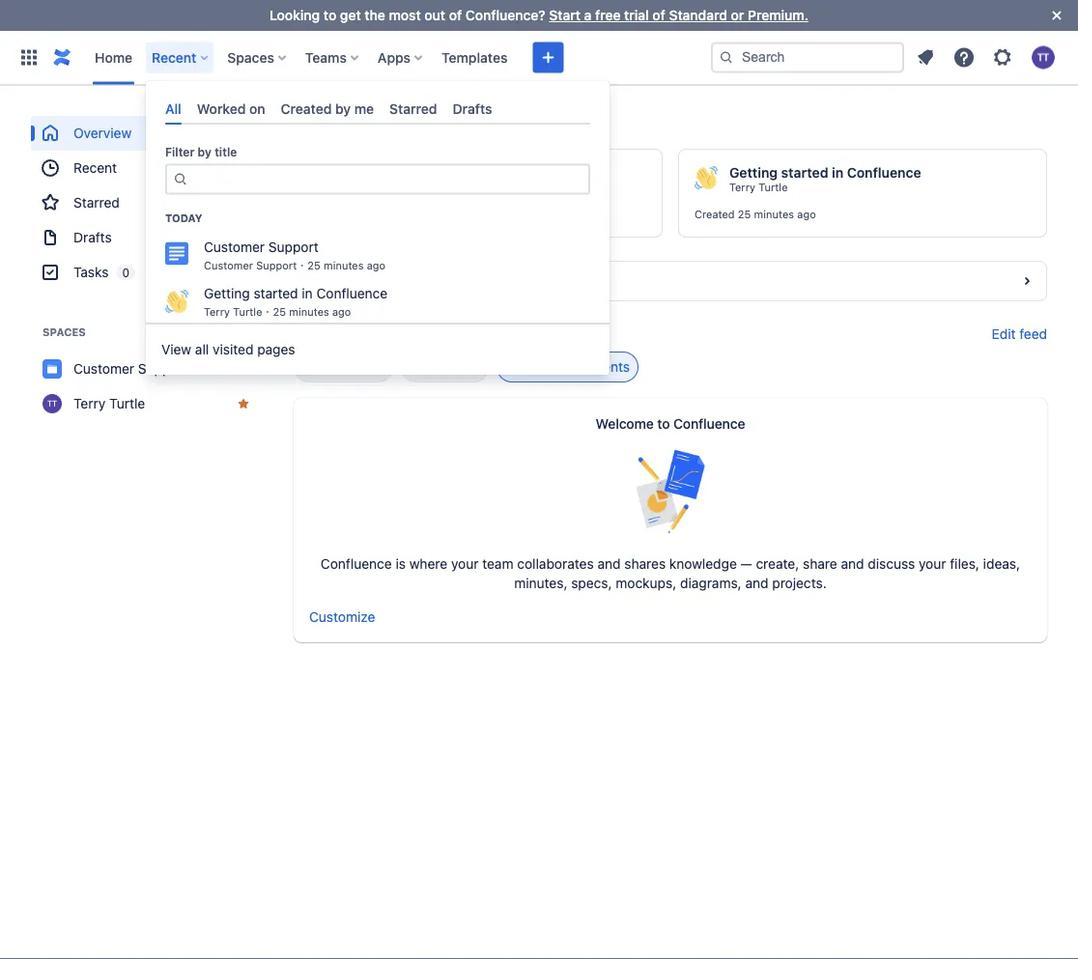 Task type: locate. For each thing, give the bounding box(es) containing it.
25 for started
[[273, 306, 286, 319]]

where right is
[[409, 556, 448, 572]]

spaces button
[[222, 42, 294, 73]]

1 vertical spatial started
[[254, 286, 298, 302]]

0 vertical spatial where
[[344, 118, 386, 131]]

group containing overview
[[31, 116, 263, 290]]

0 horizontal spatial starred
[[73, 195, 120, 211]]

1 vertical spatial where
[[409, 556, 448, 572]]

1 horizontal spatial drafts
[[453, 100, 492, 116]]

getting started in confluence up created 25 minutes ago
[[730, 165, 922, 181]]

on
[[249, 100, 265, 116]]

0 horizontal spatial getting
[[204, 286, 250, 302]]

popular button
[[401, 352, 489, 383]]

・ up terry turtle ・ 25 minutes ago
[[297, 260, 308, 272]]

drafts
[[453, 100, 492, 116], [73, 230, 112, 245]]

you
[[390, 118, 415, 131]]

1 horizontal spatial getting
[[730, 165, 778, 181]]

1 horizontal spatial of
[[653, 7, 666, 23]]

1 horizontal spatial ・
[[297, 260, 308, 272]]

0 vertical spatial started
[[781, 165, 829, 181]]

to for welcome
[[657, 416, 670, 431]]

0 vertical spatial 25
[[738, 208, 751, 221]]

0 vertical spatial to
[[324, 7, 337, 23]]

where
[[344, 118, 386, 131], [409, 556, 448, 572]]

ago
[[797, 208, 816, 221], [367, 260, 386, 272], [332, 306, 351, 319]]

terry turtle link up created 25 minutes ago
[[730, 181, 788, 194]]

confluence
[[847, 165, 922, 181], [316, 286, 388, 302], [673, 416, 745, 431], [321, 556, 392, 572]]

following button
[[294, 352, 393, 383]]

all
[[165, 100, 181, 116]]

filter by title
[[165, 146, 237, 159]]

tab list containing all
[[158, 93, 598, 125]]

welcome to confluence
[[596, 416, 745, 431]]

2 vertical spatial 25
[[273, 306, 286, 319]]

0 horizontal spatial created
[[281, 100, 332, 116]]

getting up created 25 minutes ago
[[730, 165, 778, 181]]

of right trial
[[653, 7, 666, 23]]

created 25 minutes ago
[[695, 208, 816, 221]]

0 vertical spatial minutes
[[754, 208, 794, 221]]

terry
[[730, 181, 756, 194], [204, 306, 230, 319], [73, 396, 106, 412]]

spaces inside spaces popup button
[[227, 49, 274, 65]]

your left files,
[[919, 556, 947, 572]]

spaces up on
[[227, 49, 274, 65]]

by for filter
[[198, 146, 212, 159]]

starred
[[390, 100, 437, 116], [73, 195, 120, 211]]

feed
[[1020, 326, 1048, 342]]

1 horizontal spatial starred
[[390, 100, 437, 116]]

1 vertical spatial minutes
[[324, 260, 364, 272]]

・ for started
[[262, 306, 273, 319]]

0 horizontal spatial turtle
[[109, 396, 145, 412]]

0 vertical spatial recent
[[152, 49, 196, 65]]

1 horizontal spatial in
[[832, 165, 844, 181]]

customer support link down pick up where you left off
[[345, 181, 438, 194]]

0 vertical spatial customer support link
[[345, 181, 438, 194]]

your
[[451, 556, 479, 572], [919, 556, 947, 572]]

ago for getting started in confluence
[[332, 306, 351, 319]]

terry turtle link
[[730, 181, 788, 194], [31, 387, 263, 421]]

0 horizontal spatial spaces
[[43, 326, 86, 339]]

1 of from the left
[[449, 7, 462, 23]]

1 vertical spatial terry turtle link
[[31, 387, 263, 421]]

started
[[781, 165, 829, 181], [254, 286, 298, 302]]

0 horizontal spatial getting started in confluence
[[204, 286, 388, 302]]

tab list
[[158, 93, 598, 125]]

0 horizontal spatial started
[[254, 286, 298, 302]]

0 horizontal spatial terry turtle link
[[31, 387, 263, 421]]

2 horizontal spatial ago
[[797, 208, 816, 221]]

where inside the confluence is where your team collaborates and shares knowledge — create, share and discuss your files, ideas, minutes, specs, mockups, diagrams, and projects.
[[409, 556, 448, 572]]

customer support up customer support ・ 25 minutes ago
[[204, 239, 319, 255]]

25
[[738, 208, 751, 221], [308, 260, 321, 272], [273, 306, 286, 319]]

view all visited pages
[[161, 342, 295, 358]]

started up terry turtle ・ 25 minutes ago
[[254, 286, 298, 302]]

banner containing home
[[0, 30, 1078, 85]]

and down '—'
[[746, 575, 769, 591]]

customer
[[345, 165, 409, 181], [345, 181, 394, 194], [204, 239, 265, 255], [204, 260, 253, 272], [73, 361, 134, 377]]

0 vertical spatial turtle
[[759, 181, 788, 194]]

pages
[[257, 342, 295, 358]]

1 horizontal spatial turtle
[[233, 306, 262, 319]]

1 horizontal spatial terry turtle
[[730, 181, 788, 194]]

1 horizontal spatial where
[[409, 556, 448, 572]]

customer support link
[[345, 181, 438, 194], [31, 352, 263, 387]]

1 horizontal spatial recent
[[152, 49, 196, 65]]

minutes
[[754, 208, 794, 221], [324, 260, 364, 272], [289, 306, 329, 319]]

confluence inside 'today' "element"
[[316, 286, 388, 302]]

0 horizontal spatial drafts
[[73, 230, 112, 245]]

and right share
[[841, 556, 864, 572]]

・ up pages
[[262, 306, 273, 319]]

1 vertical spatial terry turtle
[[73, 396, 145, 412]]

by up up
[[335, 100, 351, 116]]

1 vertical spatial in
[[302, 286, 313, 302]]

1 horizontal spatial by
[[335, 100, 351, 116]]

or
[[731, 7, 744, 23]]

drafts link
[[31, 220, 263, 255]]

0 horizontal spatial ago
[[332, 306, 351, 319]]

2 of from the left
[[653, 7, 666, 23]]

1 vertical spatial terry
[[204, 306, 230, 319]]

apps button
[[372, 42, 430, 73]]

confluence image
[[50, 46, 73, 69], [50, 46, 73, 69]]

customer support down view
[[73, 361, 188, 377]]

1 horizontal spatial ago
[[367, 260, 386, 272]]

of right "out"
[[449, 7, 462, 23]]

2 horizontal spatial and
[[841, 556, 864, 572]]

shares
[[625, 556, 666, 572]]

recent button
[[146, 42, 216, 73]]

1 vertical spatial ・
[[262, 306, 273, 319]]

1 vertical spatial starred
[[73, 195, 120, 211]]

group
[[31, 116, 263, 290]]

0 vertical spatial by
[[335, 100, 351, 116]]

0 horizontal spatial where
[[344, 118, 386, 131]]

terry inside 'today' "element"
[[204, 306, 230, 319]]

trial
[[624, 7, 649, 23]]

0 horizontal spatial by
[[198, 146, 212, 159]]

1 vertical spatial customer support link
[[31, 352, 263, 387]]

1 vertical spatial getting
[[204, 286, 250, 302]]

0 horizontal spatial of
[[449, 7, 462, 23]]

0 vertical spatial terry
[[730, 181, 756, 194]]

1 vertical spatial created
[[695, 208, 735, 221]]

discuss
[[868, 556, 915, 572]]

started up created 25 minutes ago
[[781, 165, 829, 181]]

0 horizontal spatial terry turtle
[[73, 396, 145, 412]]

1 horizontal spatial getting started in confluence
[[730, 165, 922, 181]]

to right welcome
[[657, 416, 670, 431]]

・ for support
[[297, 260, 308, 272]]

0 horizontal spatial to
[[324, 7, 337, 23]]

1 horizontal spatial and
[[746, 575, 769, 591]]

where down me
[[344, 118, 386, 131]]

1 horizontal spatial created
[[695, 208, 735, 221]]

:wave: image
[[695, 166, 718, 189], [695, 166, 718, 189], [165, 290, 188, 313]]

edit feed
[[992, 326, 1048, 342]]

2 horizontal spatial 25
[[738, 208, 751, 221]]

2 horizontal spatial turtle
[[759, 181, 788, 194]]

recent up all
[[152, 49, 196, 65]]

1 horizontal spatial 25
[[308, 260, 321, 272]]

1 horizontal spatial your
[[919, 556, 947, 572]]

by left title
[[198, 146, 212, 159]]

created for created 25 minutes ago
[[695, 208, 735, 221]]

drafts up tasks
[[73, 230, 112, 245]]

1 vertical spatial drafts
[[73, 230, 112, 245]]

started inside 'today' "element"
[[254, 286, 298, 302]]

1 vertical spatial to
[[657, 416, 670, 431]]

global element
[[12, 30, 707, 85]]

by for created
[[335, 100, 351, 116]]

getting up 'create a space' icon
[[204, 286, 250, 302]]

starred inside starred link
[[73, 195, 120, 211]]

starred down recent link
[[73, 195, 120, 211]]

0 horizontal spatial in
[[302, 286, 313, 302]]

templates link
[[436, 42, 513, 73]]

teams button
[[299, 42, 366, 73]]

0 vertical spatial in
[[832, 165, 844, 181]]

in
[[832, 165, 844, 181], [302, 286, 313, 302]]

2 vertical spatial ago
[[332, 306, 351, 319]]

collaborates
[[517, 556, 594, 572]]

25 for support
[[308, 260, 321, 272]]

unstar this space image
[[236, 361, 251, 377]]

1 horizontal spatial terry
[[204, 306, 230, 319]]

terry turtle
[[730, 181, 788, 194], [73, 396, 145, 412]]

spaces
[[227, 49, 274, 65], [43, 326, 86, 339]]

and
[[598, 556, 621, 572], [841, 556, 864, 572], [746, 575, 769, 591]]

created
[[281, 100, 332, 116], [695, 208, 735, 221]]

getting inside 'today' "element"
[[204, 286, 250, 302]]

0 horizontal spatial recent
[[73, 160, 117, 176]]

to left get
[[324, 7, 337, 23]]

0 horizontal spatial customer support link
[[31, 352, 263, 387]]

created for created by me
[[281, 100, 332, 116]]

0 vertical spatial terry turtle link
[[730, 181, 788, 194]]

0 horizontal spatial your
[[451, 556, 479, 572]]

terry turtle link down view
[[31, 387, 263, 421]]

and up specs,
[[598, 556, 621, 572]]

by
[[335, 100, 351, 116], [198, 146, 212, 159]]

1 horizontal spatial to
[[657, 416, 670, 431]]

share
[[803, 556, 838, 572]]

customer support down "you"
[[345, 165, 465, 181]]

spaces down tasks
[[43, 326, 86, 339]]

1 your from the left
[[451, 556, 479, 572]]

1 vertical spatial turtle
[[233, 306, 262, 319]]

0 horizontal spatial terry
[[73, 396, 106, 412]]

settings icon image
[[991, 46, 1015, 69]]

home
[[95, 49, 132, 65]]

turtle inside 'today' "element"
[[233, 306, 262, 319]]

1 vertical spatial ago
[[367, 260, 386, 272]]

1 vertical spatial by
[[198, 146, 212, 159]]

1 vertical spatial 25
[[308, 260, 321, 272]]

today element
[[146, 234, 610, 323]]

ideas,
[[983, 556, 1021, 572]]

2 vertical spatial minutes
[[289, 306, 329, 319]]

customer support
[[345, 165, 465, 181], [345, 181, 438, 194], [204, 239, 319, 255], [73, 361, 188, 377]]

1 horizontal spatial spaces
[[227, 49, 274, 65]]

banner
[[0, 30, 1078, 85]]

recent inside dropdown button
[[152, 49, 196, 65]]

1 horizontal spatial customer support link
[[345, 181, 438, 194]]

title
[[215, 146, 237, 159]]

drafts up off
[[453, 100, 492, 116]]

0 vertical spatial spaces
[[227, 49, 274, 65]]

filter
[[165, 146, 195, 159]]

starred up "you"
[[390, 100, 437, 116]]

・
[[297, 260, 308, 272], [262, 306, 273, 319]]

0 horizontal spatial 25
[[273, 306, 286, 319]]

:wave: image
[[165, 290, 188, 313]]

turtle
[[759, 181, 788, 194], [233, 306, 262, 319], [109, 396, 145, 412]]

today
[[165, 212, 202, 224]]

of
[[449, 7, 462, 23], [653, 7, 666, 23]]

free
[[595, 7, 621, 23]]

1 vertical spatial recent
[[73, 160, 117, 176]]

0 vertical spatial created
[[281, 100, 332, 116]]

getting started in confluence
[[730, 165, 922, 181], [204, 286, 388, 302]]

recent down 'overview'
[[73, 160, 117, 176]]

:wave: image inside 'today' "element"
[[165, 290, 188, 313]]

overview link
[[31, 116, 263, 151]]

unstar this space image
[[236, 396, 251, 412]]

your profile and preferences image
[[1032, 46, 1055, 69]]

your left team at left
[[451, 556, 479, 572]]

0 vertical spatial ago
[[797, 208, 816, 221]]

getting
[[730, 165, 778, 181], [204, 286, 250, 302]]

customer support link down :wave: icon
[[31, 352, 263, 387]]

1 vertical spatial getting started in confluence
[[204, 286, 388, 302]]

getting started in confluence up terry turtle ・ 25 minutes ago
[[204, 286, 388, 302]]

0 vertical spatial terry turtle
[[730, 181, 788, 194]]

0 horizontal spatial ・
[[262, 306, 273, 319]]

0 vertical spatial drafts
[[453, 100, 492, 116]]

0 vertical spatial ・
[[297, 260, 308, 272]]



Task type: vqa. For each thing, say whether or not it's contained in the screenshot.
Created By Me
yes



Task type: describe. For each thing, give the bounding box(es) containing it.
customize link
[[309, 609, 375, 625]]

minutes for customer support
[[324, 260, 364, 272]]

edit
[[992, 326, 1016, 342]]

worked
[[197, 100, 246, 116]]

a
[[584, 7, 592, 23]]

all
[[195, 342, 209, 358]]

overview
[[73, 125, 132, 141]]

ago for customer support
[[367, 260, 386, 272]]

projects.
[[772, 575, 827, 591]]

2 vertical spatial terry
[[73, 396, 106, 412]]

1 horizontal spatial terry turtle link
[[730, 181, 788, 194]]

me
[[354, 100, 374, 116]]

drafts inside group
[[73, 230, 112, 245]]

teams
[[305, 49, 347, 65]]

get
[[340, 7, 361, 23]]

templates
[[442, 49, 508, 65]]

looking
[[270, 7, 320, 23]]

edit feed button
[[992, 325, 1048, 344]]

Search field
[[711, 42, 904, 73]]

terry turtle ・ 25 minutes ago
[[204, 306, 351, 319]]

start
[[549, 7, 581, 23]]

out
[[425, 7, 446, 23]]

in inside 'today' "element"
[[302, 286, 313, 302]]

recent link
[[31, 151, 263, 186]]

0
[[122, 266, 129, 279]]

0 vertical spatial getting started in confluence
[[730, 165, 922, 181]]

create image
[[537, 46, 560, 69]]

files,
[[950, 556, 980, 572]]

left
[[418, 118, 446, 131]]

tasks
[[73, 264, 109, 280]]

2 your from the left
[[919, 556, 947, 572]]

create a space image
[[232, 321, 255, 344]]

1 vertical spatial spaces
[[43, 326, 86, 339]]

0 horizontal spatial and
[[598, 556, 621, 572]]

drafts inside tab list
[[453, 100, 492, 116]]

close image
[[1046, 4, 1069, 27]]

looking to get the most out of confluence? start a free trial of standard or premium.
[[270, 7, 809, 23]]

customer support ・ 25 minutes ago
[[204, 260, 386, 272]]

confluence is where your team collaborates and shares knowledge — create, share and discuss your files, ideas, minutes, specs, mockups, diagrams, and projects.
[[321, 556, 1021, 591]]

is
[[396, 556, 406, 572]]

—
[[741, 556, 753, 572]]

worked on
[[197, 100, 265, 116]]

created by me
[[281, 100, 374, 116]]

welcome
[[596, 416, 654, 431]]

where for you
[[344, 118, 386, 131]]

confluence?
[[466, 7, 546, 23]]

mockups,
[[616, 575, 677, 591]]

minutes for getting started in confluence
[[289, 306, 329, 319]]

off
[[449, 118, 472, 131]]

team
[[482, 556, 514, 572]]

visited
[[213, 342, 254, 358]]

the
[[365, 7, 385, 23]]

notification icon image
[[914, 46, 937, 69]]

help icon image
[[953, 46, 976, 69]]

knowledge
[[670, 556, 737, 572]]

0 vertical spatial getting
[[730, 165, 778, 181]]

getting started in confluence inside 'today' "element"
[[204, 286, 388, 302]]

Filter by title text field
[[194, 166, 577, 193]]

create,
[[756, 556, 799, 572]]

to for looking
[[324, 7, 337, 23]]

up
[[324, 118, 341, 131]]

view
[[161, 342, 191, 358]]

customize
[[309, 609, 375, 625]]

where for your
[[409, 556, 448, 572]]

announcements
[[529, 359, 630, 375]]

announcements button
[[497, 352, 639, 383]]

confluence inside the confluence is where your team collaborates and shares knowledge — create, share and discuss your files, ideas, minutes, specs, mockups, diagrams, and projects.
[[321, 556, 392, 572]]

standard
[[669, 7, 728, 23]]

appswitcher icon image
[[17, 46, 41, 69]]

view all visited pages link
[[146, 331, 610, 369]]

2 horizontal spatial terry
[[730, 181, 756, 194]]

pick up where you left off
[[294, 118, 472, 131]]

most
[[389, 7, 421, 23]]

diagrams,
[[680, 575, 742, 591]]

popular
[[433, 359, 480, 375]]

search image
[[719, 50, 734, 65]]

recent inside group
[[73, 160, 117, 176]]

starred link
[[31, 186, 263, 220]]

specs,
[[571, 575, 612, 591]]

customer support inside 'today' "element"
[[204, 239, 319, 255]]

home link
[[89, 42, 138, 73]]

1 horizontal spatial started
[[781, 165, 829, 181]]

apps
[[378, 49, 411, 65]]

minutes,
[[514, 575, 568, 591]]

0 vertical spatial starred
[[390, 100, 437, 116]]

customer support down pick up where you left off
[[345, 181, 438, 194]]

start a free trial of standard or premium. link
[[549, 7, 809, 23]]

2 vertical spatial turtle
[[109, 396, 145, 412]]

following
[[326, 359, 385, 375]]

premium.
[[748, 7, 809, 23]]

pick
[[294, 118, 321, 131]]



